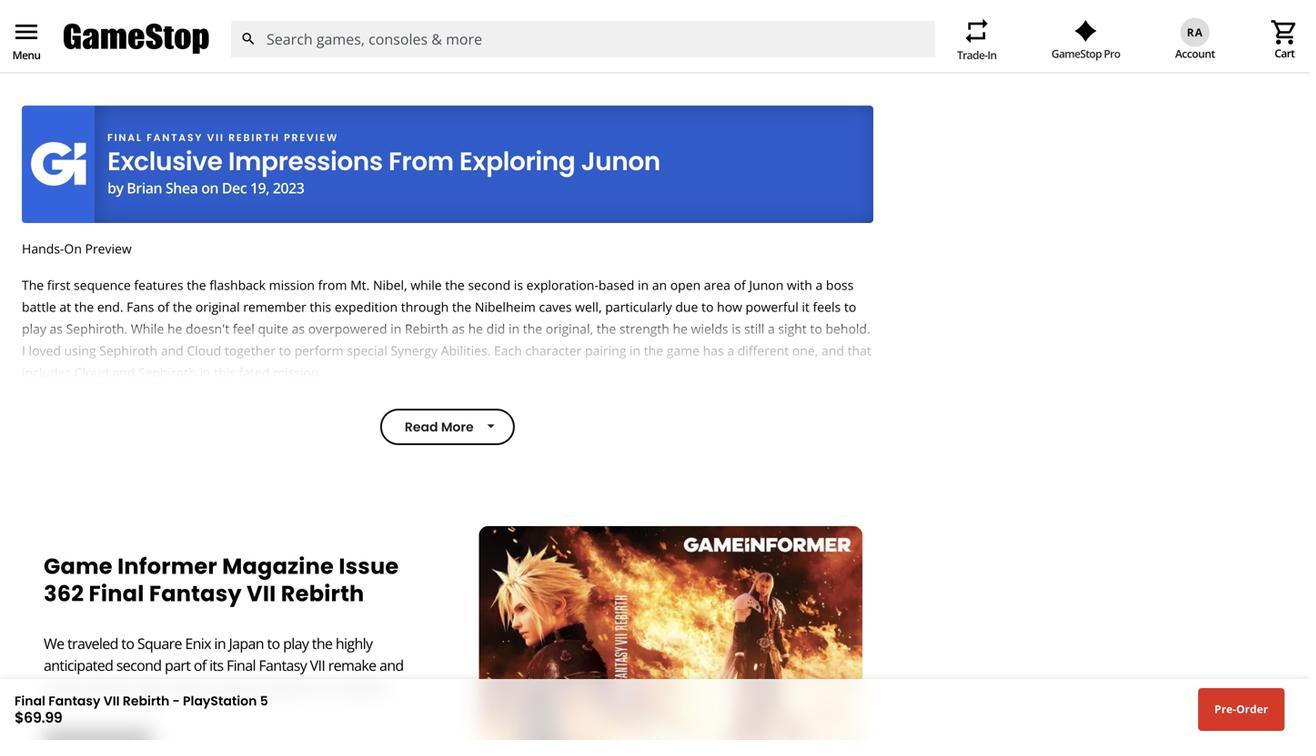 Task type: vqa. For each thing, say whether or not it's contained in the screenshot.
Rewards Activity Icon
no



Task type: locate. For each thing, give the bounding box(es) containing it.
the left team
[[114, 677, 135, 697]]

out
[[755, 444, 775, 461], [480, 531, 500, 548]]

0 vertical spatial using
[[64, 342, 96, 359]]

hands-on preview
[[22, 240, 132, 257]]

1 horizontal spatial store
[[320, 41, 350, 58]]

1 vertical spatial play
[[283, 633, 309, 653]]

0 vertical spatial boss
[[827, 276, 854, 293]]

that down behold.
[[848, 342, 872, 359]]

through inside slashing through the enemies in the caves is fun and simple enough; the combat system from remake has been refined, and it feels great in action. i love using the action-based moves to fill the atb gauge, which in turn fills the synergy ability gauge. it all plays into a seamless combat ecosystem, and i love how fluid it all feels in real-time. after solving a brief environmental puzzle involving vacuuming gases out of the room, i come to a boss battle with a materia guardian. this engaging fight lets me strategize a bit more with the one-two punch that is cloud and sephiroth, using a combination of standard attacks, character abilities, limit breaks, magic spells, and synergy abilities – not to mention different stances characters can now take. the list of options is immense, but the combat still somehow feels streamlined and approachable. after the duo knocks the materia guardian off the ceiling and launches an all-out assault on it, this portion of the demo ends.
[[74, 400, 122, 417]]

0 vertical spatial different
[[738, 342, 790, 359]]

punch
[[693, 466, 731, 483]]

is
[[514, 276, 523, 293], [732, 320, 741, 337], [275, 400, 284, 417], [761, 466, 770, 483], [385, 509, 394, 527]]

together
[[225, 342, 276, 359]]

stances
[[77, 509, 121, 527]]

he up game
[[673, 320, 688, 337]]

2 vertical spatial cloud
[[774, 466, 808, 483]]

1 vertical spatial pre-
[[1215, 702, 1237, 717]]

1 horizontal spatial caves
[[539, 298, 572, 315]]

362
[[44, 579, 84, 609]]

still up it,
[[553, 509, 574, 527]]

order inside button
[[1237, 702, 1269, 717]]

0 vertical spatial the
[[22, 276, 44, 293]]

spells,
[[561, 487, 598, 505]]

2 horizontal spatial as
[[452, 320, 465, 337]]

1 horizontal spatial it
[[764, 400, 772, 417]]

boss
[[827, 276, 854, 293], [84, 466, 111, 483]]

attacks,
[[282, 487, 328, 505]]

the down breaks,
[[482, 509, 502, 527]]

cloud up mention
[[774, 466, 808, 483]]

1 vertical spatial junon
[[750, 276, 784, 293]]

0 horizontal spatial he
[[167, 320, 182, 337]]

a up one,
[[816, 276, 823, 293]]

time.
[[311, 444, 341, 461]]

impressions
[[228, 143, 383, 179]]

as up abilities.
[[452, 320, 465, 337]]

0 vertical spatial has
[[703, 342, 724, 359]]

0 vertical spatial battle
[[22, 298, 56, 315]]

perform
[[295, 342, 344, 359]]

gamestop pro link
[[1052, 20, 1121, 61]]

portion
[[607, 531, 651, 548]]

0 horizontal spatial as
[[50, 320, 63, 337]]

atb
[[335, 422, 359, 439]]

in down the expedition
[[391, 320, 402, 337]]

with down anticipated
[[84, 677, 111, 697]]

1 horizontal spatial junon
[[750, 276, 784, 293]]

informer
[[118, 551, 218, 582]]

this
[[303, 466, 327, 483]]

0 horizontal spatial through
[[74, 400, 122, 417]]

pre-owned
[[574, 41, 639, 58]]

rebirth down while
[[405, 320, 449, 337]]

digital store link
[[280, 41, 350, 58]]

0 horizontal spatial has
[[631, 400, 652, 417]]

0 vertical spatial based
[[599, 276, 635, 293]]

final inside 'final fantasy vii rebirth - playstation 5 $69.99'
[[15, 692, 45, 710]]

flashback
[[210, 276, 266, 293]]

1 vertical spatial on
[[549, 531, 564, 548]]

but
[[459, 509, 479, 527]]

different down sephiroth,
[[22, 509, 73, 527]]

combat up turn
[[454, 400, 499, 417]]

1 horizontal spatial he
[[468, 320, 483, 337]]

1 vertical spatial out
[[480, 531, 500, 548]]

0 vertical spatial cloud
[[187, 342, 221, 359]]

abilities
[[677, 487, 724, 505]]

nibelheim
[[475, 298, 536, 315]]

1 horizontal spatial the
[[276, 509, 298, 527]]

that inside the first sequence features the flashback mission from mt. nibel, while the second is exploration-based in an open area of junon with a boss battle at the end. fans of the original remember this expedition through the nibelheim caves well, particularly due to how powerful it feels to play as sephiroth. while he doesn't feel quite as overpowered in rebirth as he did in the original, the strength he wields is still a sight to behold. i loved using sephiroth and cloud together to perform special synergy abilities. each character pairing in the game has a different one, and that includes cloud and sephiroth in this fated mission.
[[848, 342, 872, 359]]

1 horizontal spatial battle
[[115, 466, 149, 483]]

after down sephiroth,
[[22, 531, 51, 548]]

character
[[526, 342, 582, 359], [331, 487, 387, 505]]

boss up behold.
[[827, 276, 854, 293]]

to right due on the right top
[[702, 298, 714, 315]]

options
[[337, 509, 381, 527]]

different inside the first sequence features the flashback mission from mt. nibel, while the second is exploration-based in an open area of junon with a boss battle at the end. fans of the original remember this expedition through the nibelheim caves well, particularly due to how powerful it feels to play as sephiroth. while he doesn't feel quite as overpowered in rebirth as he did in the original, the strength he wields is still a sight to behold. i loved using sephiroth and cloud together to perform special synergy abilities. each character pairing in the game has a different one, and that includes cloud and sephiroth in this fated mission.
[[738, 342, 790, 359]]

rebirth inside we traveled to square enix in japan to play the highly anticipated second part of its final fantasy vii remake and spoke with the team about what to expect from rebirth
[[343, 677, 389, 697]]

same
[[143, 41, 175, 58]]

0 horizontal spatial after
[[22, 531, 51, 548]]

with inside the first sequence features the flashback mission from mt. nibel, while the second is exploration-based in an open area of junon with a boss battle at the end. fans of the original remember this expedition through the nibelheim caves well, particularly due to how powerful it feels to play as sephiroth. while he doesn't feel quite as overpowered in rebirth as he did in the original, the strength he wields is still a sight to behold. i loved using sephiroth and cloud together to perform special synergy abilities. each character pairing in the game has a different one, and that includes cloud and sephiroth in this fated mission.
[[787, 276, 813, 293]]

limit
[[443, 487, 472, 505]]

boss inside slashing through the enemies in the caves is fun and simple enough; the combat system from remake has been refined, and it feels great in action. i love using the action-based moves to fill the atb gauge, which in turn fills the synergy ability gauge. it all plays into a seamless combat ecosystem, and i love how fluid it all feels in real-time. after solving a brief environmental puzzle involving vacuuming gases out of the room, i come to a boss battle with a materia guardian. this engaging fight lets me strategize a bit more with the one-two punch that is cloud and sephiroth, using a combination of standard attacks, character abilities, limit breaks, magic spells, and synergy abilities – not to mention different stances characters can now take. the list of options is immense, but the combat still somehow feels streamlined and approachable. after the duo knocks the materia guardian off the ceiling and launches an all-out assault on it, this portion of the demo ends.
[[84, 466, 111, 483]]

final
[[107, 131, 143, 145], [89, 579, 144, 609], [227, 655, 256, 675], [15, 692, 45, 710]]

with inside we traveled to square enix in japan to play the highly anticipated second part of its final fantasy vii remake and spoke with the team about what to expect from rebirth
[[84, 677, 111, 697]]

1 horizontal spatial after
[[344, 444, 373, 461]]

vii inside game informer magazine issue 362 final fantasy vii rebirth
[[247, 579, 276, 609]]

0 horizontal spatial battle
[[22, 298, 56, 315]]

sephiroth down while
[[99, 342, 158, 359]]

0 horizontal spatial synergy
[[391, 342, 438, 359]]

2 vertical spatial this
[[582, 531, 604, 548]]

1 horizontal spatial all
[[676, 422, 689, 439]]

in left real-
[[269, 444, 280, 461]]

game informer image
[[30, 141, 86, 187]]

has inside slashing through the enemies in the caves is fun and simple enough; the combat system from remake has been refined, and it feels great in action. i love using the action-based moves to fill the atb gauge, which in turn fills the synergy ability gauge. it all plays into a seamless combat ecosystem, and i love how fluid it all feels in real-time. after solving a brief environmental puzzle involving vacuuming gases out of the room, i come to a boss battle with a materia guardian. this engaging fight lets me strategize a bit more with the one-two punch that is cloud and sephiroth, using a combination of standard attacks, character abilities, limit breaks, magic spells, and synergy abilities – not to mention different stances characters can now take. the list of options is immense, but the combat still somehow feels streamlined and approachable. after the duo knocks the materia guardian off the ceiling and launches an all-out assault on it, this portion of the demo ends.
[[631, 400, 652, 417]]

ceiling
[[321, 531, 359, 548]]

1 horizontal spatial as
[[292, 320, 305, 337]]

caves up moves
[[239, 400, 272, 417]]

the right at
[[74, 298, 94, 315]]

doesn't
[[186, 320, 230, 337]]

0 horizontal spatial different
[[22, 509, 73, 527]]

gauge,
[[362, 422, 401, 439]]

1 horizontal spatial that
[[848, 342, 872, 359]]

store right digital
[[320, 41, 350, 58]]

ecosystem,
[[22, 444, 88, 461]]

second up nibelheim
[[468, 276, 511, 293]]

on left dec
[[201, 178, 219, 197]]

second inside we traveled to square enix in japan to play the highly anticipated second part of its final fantasy vii remake and spoke with the team about what to expect from rebirth
[[116, 655, 162, 675]]

as right quite
[[292, 320, 305, 337]]

2 he from the left
[[468, 320, 483, 337]]

1 vertical spatial that
[[734, 466, 758, 483]]

the up off
[[276, 509, 298, 527]]

0 vertical spatial character
[[526, 342, 582, 359]]

second for game informer magazine issue 362 final fantasy vii rebirth
[[116, 655, 162, 675]]

in right "enix"
[[214, 633, 226, 653]]

based up the fluid at the left of the page
[[198, 422, 234, 439]]

vii inside 'final fantasy vii rebirth - playstation 5 $69.99'
[[104, 692, 120, 710]]

enough;
[[380, 400, 428, 417]]

2 horizontal spatial this
[[582, 531, 604, 548]]

1 vertical spatial this
[[214, 364, 236, 381]]

0 horizontal spatial store
[[67, 41, 98, 58]]

0 horizontal spatial this
[[214, 364, 236, 381]]

1 horizontal spatial has
[[703, 342, 724, 359]]

in
[[638, 276, 649, 293], [391, 320, 402, 337], [509, 320, 520, 337], [630, 342, 641, 359], [200, 364, 211, 381], [202, 400, 213, 417], [841, 400, 852, 417], [443, 422, 454, 439], [269, 444, 280, 461], [214, 633, 226, 653]]

play up loved on the top of page
[[22, 320, 46, 337]]

search search field
[[230, 21, 936, 57]]

magic
[[523, 487, 558, 505]]

rebirth down remake
[[343, 677, 389, 697]]

how inside the first sequence features the flashback mission from mt. nibel, while the second is exploration-based in an open area of junon with a boss battle at the end. fans of the original remember this expedition through the nibelheim caves well, particularly due to how powerful it feels to play as sephiroth. while he doesn't feel quite as overpowered in rebirth as he did in the original, the strength he wields is still a sight to behold. i loved using sephiroth and cloud together to perform special synergy abilities. each character pairing in the game has a different one, and that includes cloud and sephiroth in this fated mission.
[[717, 298, 743, 315]]

the left duo
[[54, 531, 74, 548]]

boss up stances
[[84, 466, 111, 483]]

0 vertical spatial out
[[755, 444, 775, 461]]

he right while
[[167, 320, 182, 337]]

0 horizontal spatial cloud
[[74, 364, 109, 381]]

2 horizontal spatial combat
[[821, 422, 866, 439]]

vii up japan
[[247, 579, 276, 609]]

how inside slashing through the enemies in the caves is fun and simple enough; the combat system from remake has been refined, and it feels great in action. i love using the action-based moves to fill the atb gauge, which in turn fills the synergy ability gauge. it all plays into a seamless combat ecosystem, and i love how fluid it all feels in real-time. after solving a brief environmental puzzle involving vacuuming gases out of the room, i come to a boss battle with a materia guardian. this engaging fight lets me strategize a bit more with the one-two punch that is cloud and sephiroth, using a combination of standard attacks, character abilities, limit breaks, magic spells, and synergy abilities – not to mention different stances characters can now take. the list of options is immense, but the combat still somehow feels streamlined and approachable. after the duo knocks the materia guardian off the ceiling and launches an all-out assault on it, this portion of the demo ends.
[[152, 444, 177, 461]]

highly
[[336, 633, 373, 653]]

0 vertical spatial it
[[802, 298, 810, 315]]

wields
[[691, 320, 729, 337]]

square
[[137, 633, 182, 653]]

an inside slashing through the enemies in the caves is fun and simple enough; the combat system from remake has been refined, and it feels great in action. i love using the action-based moves to fill the atb gauge, which in turn fills the synergy ability gauge. it all plays into a seamless combat ecosystem, and i love how fluid it all feels in real-time. after solving a brief environmental puzzle involving vacuuming gases out of the room, i come to a boss battle with a materia guardian. this engaging fight lets me strategize a bit more with the one-two punch that is cloud and sephiroth, using a combination of standard attacks, character abilities, limit breaks, magic spells, and synergy abilities – not to mention different stances characters can now take. the list of options is immense, but the combat still somehow feels streamlined and approachable. after the duo knocks the materia guardian off the ceiling and launches an all-out assault on it, this portion of the demo ends.
[[444, 531, 459, 548]]

particularly
[[606, 298, 673, 315]]

that
[[848, 342, 872, 359], [734, 466, 758, 483]]

i left loved on the top of page
[[22, 342, 25, 359]]

caves inside the first sequence features the flashback mission from mt. nibel, while the second is exploration-based in an open area of junon with a boss battle at the end. fans of the original remember this expedition through the nibelheim caves well, particularly due to how powerful it feels to play as sephiroth. while he doesn't feel quite as overpowered in rebirth as he did in the original, the strength he wields is still a sight to behold. i loved using sephiroth and cloud together to perform special synergy abilities. each character pairing in the game has a different one, and that includes cloud and sephiroth in this fated mission.
[[539, 298, 572, 315]]

the inside the first sequence features the flashback mission from mt. nibel, while the second is exploration-based in an open area of junon with a boss battle at the end. fans of the original remember this expedition through the nibelheim caves well, particularly due to how powerful it feels to play as sephiroth. while he doesn't feel quite as overpowered in rebirth as he did in the original, the strength he wields is still a sight to behold. i loved using sephiroth and cloud together to perform special synergy abilities. each character pairing in the game has a different one, and that includes cloud and sephiroth in this fated mission.
[[22, 276, 44, 293]]

shop my store
[[15, 41, 98, 58]]

final inside we traveled to square enix in japan to play the highly anticipated second part of its final fantasy vii remake and spoke with the team about what to expect from rebirth
[[227, 655, 256, 675]]

of left "its"
[[194, 655, 206, 675]]

feels inside the first sequence features the flashback mission from mt. nibel, while the second is exploration-based in an open area of junon with a boss battle at the end. fans of the original remember this expedition through the nibelheim caves well, particularly due to how powerful it feels to play as sephiroth. while he doesn't feel quite as overpowered in rebirth as he did in the original, the strength he wields is still a sight to behold. i loved using sephiroth and cloud together to perform special synergy abilities. each character pairing in the game has a different one, and that includes cloud and sephiroth in this fated mission.
[[813, 298, 841, 315]]

fun
[[288, 400, 308, 417]]

on inside final fantasy vii rebirth preview exclusive impressions from exploring junon by brian shea on dec 19, 2023
[[201, 178, 219, 197]]

this left fated
[[214, 364, 236, 381]]

new releases
[[379, 41, 459, 58]]

0 horizontal spatial all
[[221, 444, 235, 461]]

characters
[[125, 509, 187, 527]]

mt.
[[351, 276, 370, 293]]

0 vertical spatial junon
[[581, 143, 661, 179]]

0 vertical spatial caves
[[539, 298, 572, 315]]

1 horizontal spatial an
[[653, 276, 667, 293]]

exploration-
[[527, 276, 599, 293]]

2 horizontal spatial it
[[802, 298, 810, 315]]

he
[[167, 320, 182, 337], [468, 320, 483, 337], [673, 320, 688, 337]]

rebirth left -
[[123, 692, 170, 710]]

0 horizontal spatial an
[[444, 531, 459, 548]]

by
[[107, 178, 123, 197]]

0 vertical spatial combat
[[454, 400, 499, 417]]

1 horizontal spatial based
[[599, 276, 635, 293]]

is right wields
[[732, 320, 741, 337]]

top deals
[[489, 41, 545, 58]]

menu
[[12, 17, 41, 47]]

1 horizontal spatial play
[[283, 633, 309, 653]]

overpowered
[[308, 320, 387, 337]]

anticipated
[[44, 655, 113, 675]]

0 horizontal spatial based
[[198, 422, 234, 439]]

he left "did"
[[468, 320, 483, 337]]

ends.
[[730, 531, 762, 548]]

1 horizontal spatial different
[[738, 342, 790, 359]]

all right it
[[676, 422, 689, 439]]

expect
[[265, 677, 306, 697]]

battle inside the first sequence features the flashback mission from mt. nibel, while the second is exploration-based in an open area of junon with a boss battle at the end. fans of the original remember this expedition through the nibelheim caves well, particularly due to how powerful it feels to play as sephiroth. while he doesn't feel quite as overpowered in rebirth as he did in the original, the strength he wields is still a sight to behold. i loved using sephiroth and cloud together to perform special synergy abilities. each character pairing in the game has a different one, and that includes cloud and sephiroth in this fated mission.
[[22, 298, 56, 315]]

pre- for owned
[[574, 41, 598, 58]]

3 as from the left
[[452, 320, 465, 337]]

gamestop pro
[[1052, 46, 1121, 61]]

and
[[161, 342, 184, 359], [822, 342, 845, 359], [112, 364, 135, 381], [311, 400, 334, 417], [738, 400, 761, 417], [91, 444, 114, 461], [812, 466, 834, 483], [601, 487, 624, 505], [744, 509, 767, 527], [362, 531, 385, 548], [380, 655, 404, 675]]

0 vertical spatial an
[[653, 276, 667, 293]]

boss inside the first sequence features the flashback mission from mt. nibel, while the second is exploration-based in an open area of junon with a boss battle at the end. fans of the original remember this expedition through the nibelheim caves well, particularly due to how powerful it feels to play as sephiroth. while he doesn't feel quite as overpowered in rebirth as he did in the original, the strength he wields is still a sight to behold. i loved using sephiroth and cloud together to perform special synergy abilities. each character pairing in the game has a different one, and that includes cloud and sephiroth in this fated mission.
[[827, 276, 854, 293]]

battle up combination
[[115, 466, 149, 483]]

game informer magazine issue 362 final fantasy vii rebirth
[[44, 551, 399, 609]]

been
[[656, 400, 685, 417]]

after up engaging
[[344, 444, 373, 461]]

in up particularly on the top
[[638, 276, 649, 293]]

1 horizontal spatial still
[[745, 320, 765, 337]]

0 horizontal spatial preview
[[85, 240, 132, 257]]

0 horizontal spatial caves
[[239, 400, 272, 417]]

it up seamless
[[764, 400, 772, 417]]

different
[[738, 342, 790, 359], [22, 509, 73, 527]]

shea
[[166, 178, 198, 197]]

1 vertical spatial combat
[[821, 422, 866, 439]]

1 horizontal spatial second
[[468, 276, 511, 293]]

the right 'enemies'
[[216, 400, 236, 417]]

a down wields
[[728, 342, 735, 359]]

of inside we traveled to square enix in japan to play the highly anticipated second part of its final fantasy vii remake and spoke with the team about what to expect from rebirth
[[194, 655, 206, 675]]

synergy up puzzle on the left bottom
[[532, 422, 579, 439]]

that inside slashing through the enemies in the caves is fun and simple enough; the combat system from remake has been refined, and it feels great in action. i love using the action-based moves to fill the atb gauge, which in turn fills the synergy ability gauge. it all plays into a seamless combat ecosystem, and i love how fluid it all feels in real-time. after solving a brief environmental puzzle involving vacuuming gases out of the room, i come to a boss battle with a materia guardian. this engaging fight lets me strategize a bit more with the one-two punch that is cloud and sephiroth, using a combination of standard attacks, character abilities, limit breaks, magic spells, and synergy abilities – not to mention different stances characters can now take. the list of options is immense, but the combat still somehow feels streamlined and approachable. after the duo knocks the materia guardian off the ceiling and launches an all-out assault on it, this portion of the demo ends.
[[734, 466, 758, 483]]

fantasy inside final fantasy vii rebirth preview exclusive impressions from exploring junon by brian shea on dec 19, 2023
[[147, 131, 203, 145]]

out left assault
[[480, 531, 500, 548]]

final up by
[[107, 131, 143, 145]]

simple
[[337, 400, 376, 417]]

store right my
[[67, 41, 98, 58]]

fantasy up shea
[[147, 131, 203, 145]]

in down strength
[[630, 342, 641, 359]]

final down anticipated
[[15, 692, 45, 710]]

through inside the first sequence features the flashback mission from mt. nibel, while the second is exploration-based in an open area of junon with a boss battle at the end. fans of the original remember this expedition through the nibelheim caves well, particularly due to how powerful it feels to play as sephiroth. while he doesn't feel quite as overpowered in rebirth as he did in the original, the strength he wields is still a sight to behold. i loved using sephiroth and cloud together to perform special synergy abilities. each character pairing in the game has a different one, and that includes cloud and sephiroth in this fated mission.
[[401, 298, 449, 315]]

repeat
[[963, 16, 992, 46]]

1 horizontal spatial cloud
[[187, 342, 221, 359]]

somehow
[[577, 509, 635, 527]]

pre- inside pre-order button
[[1215, 702, 1237, 717]]

using up stances
[[87, 487, 119, 505]]

2 store from the left
[[320, 41, 350, 58]]

1 vertical spatial love
[[124, 444, 149, 461]]

1 vertical spatial based
[[198, 422, 234, 439]]

about
[[174, 677, 211, 697]]

caves down exploration-
[[539, 298, 572, 315]]

1 horizontal spatial boss
[[827, 276, 854, 293]]

synergy right special
[[391, 342, 438, 359]]

0 vertical spatial that
[[848, 342, 872, 359]]

love up ecosystem,
[[72, 422, 96, 439]]

i inside the first sequence features the flashback mission from mt. nibel, while the second is exploration-based in an open area of junon with a boss battle at the end. fans of the original remember this expedition through the nibelheim caves well, particularly due to how powerful it feels to play as sephiroth. while he doesn't feel quite as overpowered in rebirth as he did in the original, the strength he wields is still a sight to behold. i loved using sephiroth and cloud together to perform special synergy abilities. each character pairing in the game has a different one, and that includes cloud and sephiroth in this fated mission.
[[22, 342, 25, 359]]

1 horizontal spatial preview
[[284, 131, 339, 145]]

from
[[389, 143, 454, 179]]

that up not
[[734, 466, 758, 483]]

different down sight
[[738, 342, 790, 359]]

a
[[816, 276, 823, 293], [768, 320, 775, 337], [728, 342, 735, 359], [753, 422, 760, 439], [421, 444, 428, 461], [73, 466, 80, 483], [181, 466, 188, 483], [525, 466, 532, 483], [122, 487, 129, 505]]

my
[[47, 41, 65, 58]]

1 vertical spatial still
[[553, 509, 574, 527]]

0 horizontal spatial on
[[201, 178, 219, 197]]

1 horizontal spatial character
[[526, 342, 582, 359]]

fantasy up "enix"
[[149, 579, 242, 609]]

1 vertical spatial preview
[[85, 240, 132, 257]]

0 horizontal spatial still
[[553, 509, 574, 527]]

feels up behold.
[[813, 298, 841, 315]]

system
[[503, 400, 545, 417]]

the right off
[[298, 531, 318, 548]]

how down area
[[717, 298, 743, 315]]

sephiroth.
[[66, 320, 128, 337]]

1 vertical spatial all
[[221, 444, 235, 461]]

0 vertical spatial synergy
[[391, 342, 438, 359]]

1 horizontal spatial pre-
[[1215, 702, 1237, 717]]

0 vertical spatial preview
[[284, 131, 339, 145]]

0 vertical spatial pre-
[[574, 41, 598, 58]]

0 horizontal spatial how
[[152, 444, 177, 461]]

has up gauge.
[[631, 400, 652, 417]]

has
[[703, 342, 724, 359], [631, 400, 652, 417]]

spoke
[[44, 677, 81, 697]]

1 vertical spatial cloud
[[74, 364, 109, 381]]

0 vertical spatial order
[[1068, 41, 1101, 58]]

0 horizontal spatial it
[[210, 444, 218, 461]]

from right system
[[548, 400, 577, 417]]

fated
[[239, 364, 270, 381]]

has down wields
[[703, 342, 724, 359]]

2 horizontal spatial he
[[673, 320, 688, 337]]

character down "original," on the left of the page
[[526, 342, 582, 359]]

pre-order
[[1215, 702, 1269, 717]]

0 vertical spatial from
[[318, 276, 347, 293]]

fantasy inside game informer magazine issue 362 final fantasy vii rebirth
[[149, 579, 242, 609]]

out right the gases
[[755, 444, 775, 461]]

battle inside slashing through the enemies in the caves is fun and simple enough; the combat system from remake has been refined, and it feels great in action. i love using the action-based moves to fill the atb gauge, which in turn fills the synergy ability gauge. it all plays into a seamless combat ecosystem, and i love how fluid it all feels in real-time. after solving a brief environmental puzzle involving vacuuming gases out of the room, i come to a boss battle with a materia guardian. this engaging fight lets me strategize a bit more with the one-two punch that is cloud and sephiroth, using a combination of standard attacks, character abilities, limit breaks, magic spells, and synergy abilities – not to mention different stances characters can now take. the list of options is immense, but the combat still somehow feels streamlined and approachable. after the duo knocks the materia guardian off the ceiling and launches an all-out assault on it, this portion of the demo ends.
[[115, 466, 149, 483]]

did
[[487, 320, 506, 337]]

vii left remake
[[310, 655, 325, 675]]

vii left team
[[104, 692, 120, 710]]

rebirth down ceiling
[[281, 579, 365, 609]]

fills
[[486, 422, 506, 439]]

it right the fluid at the left of the page
[[210, 444, 218, 461]]

the left first
[[22, 276, 44, 293]]

0 horizontal spatial boss
[[84, 466, 111, 483]]

through right slashing
[[74, 400, 122, 417]]

this right it,
[[582, 531, 604, 548]]

from down remake
[[309, 677, 340, 697]]

all right the fluid at the left of the page
[[221, 444, 235, 461]]

0 horizontal spatial play
[[22, 320, 46, 337]]

character inside slashing through the enemies in the caves is fun and simple enough; the combat system from remake has been refined, and it feels great in action. i love using the action-based moves to fill the atb gauge, which in turn fills the synergy ability gauge. it all plays into a seamless combat ecosystem, and i love how fluid it all feels in real-time. after solving a brief environmental puzzle involving vacuuming gases out of the room, i come to a boss battle with a materia guardian. this engaging fight lets me strategize a bit more with the one-two punch that is cloud and sephiroth, using a combination of standard attacks, character abilities, limit breaks, magic spells, and synergy abilities – not to mention different stances characters can now take. the list of options is immense, but the combat still somehow feels streamlined and approachable. after the duo knocks the materia guardian off the ceiling and launches an all-out assault on it, this portion of the demo ends.
[[331, 487, 387, 505]]

through down while
[[401, 298, 449, 315]]

abilities,
[[391, 487, 439, 505]]

its
[[209, 655, 224, 675]]

1 horizontal spatial on
[[549, 531, 564, 548]]

feels up seamless
[[775, 400, 803, 417]]

1 vertical spatial battle
[[115, 466, 149, 483]]

pre- for order
[[1215, 702, 1237, 717]]

with up powerful
[[787, 276, 813, 293]]

1 vertical spatial an
[[444, 531, 459, 548]]

preview inside final fantasy vii rebirth preview exclusive impressions from exploring junon by brian shea on dec 19, 2023
[[284, 131, 339, 145]]

order
[[1068, 41, 1101, 58], [1237, 702, 1269, 717]]

Search games, consoles & more search field
[[267, 21, 903, 57]]

combat up 'room,'
[[821, 422, 866, 439]]

with down involving
[[589, 466, 615, 483]]

second inside the first sequence features the flashback mission from mt. nibel, while the second is exploration-based in an open area of junon with a boss battle at the end. fans of the original remember this expedition through the nibelheim caves well, particularly due to how powerful it feels to play as sephiroth. while he doesn't feel quite as overpowered in rebirth as he did in the original, the strength he wields is still a sight to behold. i loved using sephiroth and cloud together to perform special synergy abilities. each character pairing in the game has a different one, and that includes cloud and sephiroth in this fated mission.
[[468, 276, 511, 293]]



Task type: describe. For each thing, give the bounding box(es) containing it.
1 vertical spatial synergy
[[532, 422, 579, 439]]

based inside slashing through the enemies in the caves is fun and simple enough; the combat system from remake has been refined, and it feels great in action. i love using the action-based moves to fill the atb gauge, which in turn fills the synergy ability gauge. it all plays into a seamless combat ecosystem, and i love how fluid it all feels in real-time. after solving a brief environmental puzzle involving vacuuming gases out of the room, i come to a boss battle with a materia guardian. this engaging fight lets me strategize a bit more with the one-two punch that is cloud and sephiroth, using a combination of standard attacks, character abilities, limit breaks, magic spells, and synergy abilities – not to mention different stances characters can now take. the list of options is immense, but the combat still somehow feels streamlined and approachable. after the duo knocks the materia guardian off the ceiling and launches an all-out assault on it, this portion of the demo ends.
[[198, 422, 234, 439]]

1 vertical spatial after
[[22, 531, 51, 548]]

action.
[[22, 422, 62, 439]]

off
[[279, 531, 295, 548]]

white
[[1176, 41, 1209, 58]]

one-
[[641, 466, 668, 483]]

ben
[[1151, 41, 1173, 58]]

to down quite
[[279, 342, 291, 359]]

strength
[[620, 320, 670, 337]]

pro
[[1105, 46, 1121, 61]]

1 vertical spatial materia
[[171, 531, 217, 548]]

it inside the first sequence features the flashback mission from mt. nibel, while the second is exploration-based in an open area of junon with a boss battle at the end. fans of the original remember this expedition through the nibelheim caves well, particularly due to how powerful it feels to play as sephiroth. while he doesn't feel quite as overpowered in rebirth as he did in the original, the strength he wields is still a sight to behold. i loved using sephiroth and cloud together to perform special synergy abilities. each character pairing in the game has a different one, and that includes cloud and sephiroth in this fated mission.
[[802, 298, 810, 315]]

to up behold.
[[845, 298, 857, 315]]

deals
[[513, 41, 545, 58]]

refined,
[[689, 400, 735, 417]]

rebirth inside game informer magazine issue 362 final fantasy vii rebirth
[[281, 579, 365, 609]]

fantasy inside we traveled to square enix in japan to play the highly anticipated second part of its final fantasy vii remake and spoke with the team about what to expect from rebirth
[[259, 655, 307, 675]]

vacuuming
[[650, 444, 715, 461]]

to right not
[[760, 487, 772, 505]]

final inside game informer magazine issue 362 final fantasy vii rebirth
[[89, 579, 144, 609]]

0 vertical spatial all
[[676, 422, 689, 439]]

a left bit
[[525, 466, 532, 483]]

2 vertical spatial using
[[87, 487, 119, 505]]

the down system
[[509, 422, 528, 439]]

character inside the first sequence features the flashback mission from mt. nibel, while the second is exploration-based in an open area of junon with a boss battle at the end. fans of the original remember this expedition through the nibelheim caves well, particularly due to how powerful it feels to play as sephiroth. while he doesn't feel quite as overpowered in rebirth as he did in the original, the strength he wields is still a sight to behold. i loved using sephiroth and cloud together to perform special synergy abilities. each character pairing in the game has a different one, and that includes cloud and sephiroth in this fated mission.
[[526, 342, 582, 359]]

rebirth inside the first sequence features the flashback mission from mt. nibel, while the second is exploration-based in an open area of junon with a boss battle at the end. fans of the original remember this expedition through the nibelheim caves well, particularly due to how powerful it feels to play as sephiroth. while he doesn't feel quite as overpowered in rebirth as he did in the original, the strength he wields is still a sight to behold. i loved using sephiroth and cloud together to perform special synergy abilities. each character pairing in the game has a different one, and that includes cloud and sephiroth in this fated mission.
[[405, 320, 449, 337]]

1 horizontal spatial love
[[124, 444, 149, 461]]

the right while
[[445, 276, 465, 293]]

1 vertical spatial using
[[100, 422, 131, 439]]

ra
[[1188, 24, 1204, 39]]

shopping_cart cart
[[1271, 18, 1300, 60]]

is left "fun"
[[275, 400, 284, 417]]

remake
[[328, 655, 376, 675]]

order for track order
[[1068, 41, 1101, 58]]

different inside slashing through the enemies in the caves is fun and simple enough; the combat system from remake has been refined, and it feels great in action. i love using the action-based moves to fill the atb gauge, which in turn fills the synergy ability gauge. it all plays into a seamless combat ecosystem, and i love how fluid it all feels in real-time. after solving a brief environmental puzzle involving vacuuming gases out of the room, i come to a boss battle with a materia guardian. this engaging fight lets me strategize a bit more with the one-two punch that is cloud and sephiroth, using a combination of standard attacks, character abilities, limit breaks, magic spells, and synergy abilities – not to mention different stances characters can now take. the list of options is immense, but the combat still somehow feels streamlined and approachable. after the duo knocks the materia guardian off the ceiling and launches an all-out assault on it, this portion of the demo ends.
[[22, 509, 73, 527]]

1 as from the left
[[50, 320, 63, 337]]

into
[[726, 422, 750, 439]]

on inside slashing through the enemies in the caves is fun and simple enough; the combat system from remake has been refined, and it feels great in action. i love using the action-based moves to fill the atb gauge, which in turn fills the synergy ability gauge. it all plays into a seamless combat ecosystem, and i love how fluid it all feels in real-time. after solving a brief environmental puzzle involving vacuuming gases out of the room, i come to a boss battle with a materia guardian. this engaging fight lets me strategize a bit more with the one-two punch that is cloud and sephiroth, using a combination of standard attacks, character abilities, limit breaks, magic spells, and synergy abilities – not to mention different stances characters can now take. the list of options is immense, but the combat still somehow feels streamlined and approachable. after the duo knocks the materia guardian off the ceiling and launches an all-out assault on it, this portion of the demo ends.
[[549, 531, 564, 548]]

in right 'enemies'
[[202, 400, 213, 417]]

breaks,
[[475, 487, 519, 505]]

it
[[664, 422, 672, 439]]

menu
[[12, 47, 40, 62]]

the inside slashing through the enemies in the caves is fun and simple enough; the combat system from remake has been refined, and it feels great in action. i love using the action-based moves to fill the atb gauge, which in turn fills the synergy ability gauge. it all plays into a seamless combat ecosystem, and i love how fluid it all feels in real-time. after solving a brief environmental puzzle involving vacuuming gases out of the room, i come to a boss battle with a materia guardian. this engaging fight lets me strategize a bit more with the one-two punch that is cloud and sephiroth, using a combination of standard attacks, character abilities, limit breaks, magic spells, and synergy abilities – not to mention different stances characters can now take. the list of options is immense, but the combat still somehow feels streamlined and approachable. after the duo knocks the materia guardian off the ceiling and launches an all-out assault on it, this portion of the demo ends.
[[276, 509, 298, 527]]

feels down moves
[[238, 444, 266, 461]]

what
[[214, 677, 245, 697]]

pairing
[[585, 342, 627, 359]]

duo
[[77, 531, 101, 548]]

demo
[[692, 531, 727, 548]]

account
[[1176, 46, 1216, 61]]

a down ecosystem,
[[73, 466, 80, 483]]

still inside slashing through the enemies in the caves is fun and simple enough; the combat system from remake has been refined, and it feels great in action. i love using the action-based moves to fill the atb gauge, which in turn fills the synergy ability gauge. it all plays into a seamless combat ecosystem, and i love how fluid it all feels in real-time. after solving a brief environmental puzzle involving vacuuming gases out of the room, i come to a boss battle with a materia guardian. this engaging fight lets me strategize a bit more with the one-two punch that is cloud and sephiroth, using a combination of standard attacks, character abilities, limit breaks, magic spells, and synergy abilities – not to mention different stances characters can now take. the list of options is immense, but the combat still somehow feels streamlined and approachable. after the duo knocks the materia guardian off the ceiling and launches an all-out assault on it, this portion of the demo ends.
[[553, 509, 574, 527]]

turn
[[457, 422, 482, 439]]

feels up portion
[[638, 509, 666, 527]]

0 horizontal spatial love
[[72, 422, 96, 439]]

1 he from the left
[[167, 320, 182, 337]]

new releases link
[[379, 41, 459, 58]]

collectibles link
[[669, 41, 734, 58]]

the down features
[[173, 298, 192, 315]]

pre-order button
[[1199, 688, 1285, 731]]

1 store from the left
[[67, 41, 98, 58]]

track order link
[[1016, 41, 1101, 58]]

the down seamless
[[793, 444, 813, 461]]

gauge.
[[622, 422, 661, 439]]

2 horizontal spatial synergy
[[627, 487, 674, 505]]

combination
[[132, 487, 207, 505]]

an inside the first sequence features the flashback mission from mt. nibel, while the second is exploration-based in an open area of junon with a boss battle at the end. fans of the original remember this expedition through the nibelheim caves well, particularly due to how powerful it feels to play as sephiroth. while he doesn't feel quite as overpowered in rebirth as he did in the original, the strength he wields is still a sight to behold. i loved using sephiroth and cloud together to perform special synergy abilities. each character pairing in the game has a different one, and that includes cloud and sephiroth in this fated mission.
[[653, 276, 667, 293]]

issue
[[339, 551, 399, 582]]

brian
[[127, 178, 162, 197]]

still inside the first sequence features the flashback mission from mt. nibel, while the second is exploration-based in an open area of junon with a boss battle at the end. fans of the original remember this expedition through the nibelheim caves well, particularly due to how powerful it feels to play as sephiroth. while he doesn't feel quite as overpowered in rebirth as he did in the original, the strength he wields is still a sight to behold. i loved using sephiroth and cloud together to perform special synergy abilities. each character pairing in the game has a different one, and that includes cloud and sephiroth in this fated mission.
[[745, 320, 765, 337]]

fantasy inside 'final fantasy vii rebirth - playstation 5 $69.99'
[[49, 692, 101, 710]]

synergy inside the first sequence features the flashback mission from mt. nibel, while the second is exploration-based in an open area of junon with a boss battle at the end. fans of the original remember this expedition through the nibelheim caves well, particularly due to how powerful it feels to play as sephiroth. while he doesn't feel quite as overpowered in rebirth as he did in the original, the strength he wields is still a sight to behold. i loved using sephiroth and cloud together to perform special synergy abilities. each character pairing in the game has a different one, and that includes cloud and sephiroth in this fated mission.
[[391, 342, 438, 359]]

top deals link
[[489, 41, 545, 58]]

due
[[676, 298, 699, 315]]

well,
[[576, 298, 602, 315]]

order for pre-order
[[1237, 702, 1269, 717]]

2 vertical spatial it
[[210, 444, 218, 461]]

all-
[[463, 531, 480, 548]]

based inside the first sequence features the flashback mission from mt. nibel, while the second is exploration-based in an open area of junon with a boss battle at the end. fans of the original remember this expedition through the nibelheim caves well, particularly due to how powerful it feels to play as sephiroth. while he doesn't feel quite as overpowered in rebirth as he did in the original, the strength he wields is still a sight to behold. i loved using sephiroth and cloud together to perform special synergy abilities. each character pairing in the game has a different one, and that includes cloud and sephiroth in this fated mission.
[[599, 276, 635, 293]]

game informer magazine issue 362 final fantasy vii rebirth image
[[479, 526, 863, 740]]

of right list
[[321, 509, 333, 527]]

mention
[[776, 487, 826, 505]]

junon inside the first sequence features the flashback mission from mt. nibel, while the second is exploration-based in an open area of junon with a boss battle at the end. fans of the original remember this expedition through the nibelheim caves well, particularly due to how powerful it feels to play as sephiroth. while he doesn't feel quite as overpowered in rebirth as he did in the original, the strength he wields is still a sight to behold. i loved using sephiroth and cloud together to perform special synergy abilities. each character pairing in the game has a different one, and that includes cloud and sephiroth in this fated mission.
[[750, 276, 784, 293]]

guardian
[[220, 531, 275, 548]]

rebirth inside 'final fantasy vii rebirth - playstation 5 $69.99'
[[123, 692, 170, 710]]

of right portion
[[654, 531, 666, 548]]

each
[[494, 342, 522, 359]]

from inside slashing through the enemies in the caves is fun and simple enough; the combat system from remake has been refined, and it feels great in action. i love using the action-based moves to fill the atb gauge, which in turn fills the synergy ability gauge. it all plays into a seamless combat ecosystem, and i love how fluid it all feels in real-time. after solving a brief environmental puzzle involving vacuuming gases out of the room, i come to a boss battle with a materia guardian. this engaging fight lets me strategize a bit more with the one-two punch that is cloud and sephiroth, using a combination of standard attacks, character abilities, limit breaks, magic spells, and synergy abilities – not to mention different stances characters can now take. the list of options is immense, but the combat still somehow feels streamlined and approachable. after the duo knocks the materia guardian off the ceiling and launches an all-out assault on it, this portion of the demo ends.
[[548, 400, 577, 417]]

in right "did"
[[509, 320, 520, 337]]

the left 'enemies'
[[125, 400, 145, 417]]

vii inside final fantasy vii rebirth preview exclusive impressions from exploring junon by brian shea on dec 19, 2023
[[207, 131, 225, 145]]

the down strength
[[644, 342, 664, 359]]

top
[[489, 41, 510, 58]]

the right fill
[[312, 422, 332, 439]]

is down seamless
[[761, 466, 770, 483]]

expedition
[[335, 298, 398, 315]]

remember
[[243, 298, 307, 315]]

to down ecosystem,
[[58, 466, 70, 483]]

engaging
[[330, 466, 384, 483]]

with up combination
[[152, 466, 178, 483]]

streamlined
[[670, 509, 741, 527]]

while
[[131, 320, 164, 337]]

0 vertical spatial after
[[344, 444, 373, 461]]

2 vertical spatial combat
[[505, 509, 550, 527]]

to left fill
[[280, 422, 292, 439]]

the up pairing
[[597, 320, 617, 337]]

final inside final fantasy vii rebirth preview exclusive impressions from exploring junon by brian shea on dec 19, 2023
[[107, 131, 143, 145]]

and inside we traveled to square enix in japan to play the highly anticipated second part of its final fantasy vii remake and spoke with the team about what to expect from rebirth
[[380, 655, 404, 675]]

second for hands-on preview
[[468, 276, 511, 293]]

traveled
[[67, 633, 118, 653]]

gamestop pro icon image
[[1075, 20, 1098, 42]]

slashing through the enemies in the caves is fun and simple enough; the combat system from remake has been refined, and it feels great in action. i love using the action-based moves to fill the atb gauge, which in turn fills the synergy ability gauge. it all plays into a seamless combat ecosystem, and i love how fluid it all feels in real-time. after solving a brief environmental puzzle involving vacuuming gases out of the room, i come to a boss battle with a materia guardian. this engaging fight lets me strategize a bit more with the one-two punch that is cloud and sephiroth, using a combination of standard attacks, character abilities, limit breaks, magic spells, and synergy abilities – not to mention different stances characters can now take. the list of options is immense, but the combat still somehow feels streamlined and approachable. after the duo knocks the materia guardian off the ceiling and launches an all-out assault on it, this portion of the demo ends.
[[22, 400, 866, 548]]

has inside the first sequence features the flashback mission from mt. nibel, while the second is exploration-based in an open area of junon with a boss battle at the end. fans of the original remember this expedition through the nibelheim caves well, particularly due to how powerful it feels to play as sephiroth. while he doesn't feel quite as overpowered in rebirth as he did in the original, the strength he wields is still a sight to behold. i loved using sephiroth and cloud together to perform special synergy abilities. each character pairing in the game has a different one, and that includes cloud and sephiroth in this fated mission.
[[703, 342, 724, 359]]

the down characters
[[148, 531, 168, 548]]

in right the great
[[841, 400, 852, 417]]

a right "into"
[[753, 422, 760, 439]]

0 horizontal spatial combat
[[454, 400, 499, 417]]

magazine
[[222, 551, 334, 582]]

0 vertical spatial sephiroth
[[99, 342, 158, 359]]

center
[[1259, 41, 1296, 58]]

final fantasy vii rebirth - playstation 5 $69.99
[[15, 692, 268, 728]]

gamestop image
[[64, 22, 209, 56]]

the left 'demo'
[[669, 531, 689, 548]]

a up characters
[[122, 487, 129, 505]]

i right 'room,'
[[855, 444, 859, 461]]

0 horizontal spatial out
[[480, 531, 500, 548]]

collectibles
[[669, 41, 734, 58]]

of down seamless
[[778, 444, 790, 461]]

shop my store link
[[15, 41, 98, 58]]

this inside slashing through the enemies in the caves is fun and simple enough; the combat system from remake has been refined, and it feels great in action. i love using the action-based moves to fill the atb gauge, which in turn fills the synergy ability gauge. it all plays into a seamless combat ecosystem, and i love how fluid it all feels in real-time. after solving a brief environmental puzzle involving vacuuming gases out of the room, i come to a boss battle with a materia guardian. this engaging fight lets me strategize a bit more with the one-two punch that is cloud and sephiroth, using a combination of standard attacks, character abilities, limit breaks, magic spells, and synergy abilities – not to mention different stances characters can now take. the list of options is immense, but the combat still somehow feels streamlined and approachable. after the duo knocks the materia guardian off the ceiling and launches an all-out assault on it, this portion of the demo ends.
[[582, 531, 604, 548]]

the left nibelheim
[[452, 298, 472, 315]]

part
[[165, 655, 191, 675]]

list
[[301, 509, 318, 527]]

1 vertical spatial sephiroth
[[138, 364, 196, 381]]

from inside we traveled to square enix in japan to play the highly anticipated second part of its final fantasy vii remake and spoke with the team about what to expect from rebirth
[[309, 677, 340, 697]]

day
[[178, 41, 201, 58]]

i right ecosystem,
[[117, 444, 121, 461]]

in inside we traveled to square enix in japan to play the highly anticipated second part of its final fantasy vii remake and spoke with the team about what to expect from rebirth
[[214, 633, 226, 653]]

play inside we traveled to square enix in japan to play the highly anticipated second part of its final fantasy vii remake and spoke with the team about what to expect from rebirth
[[283, 633, 309, 653]]

the up which
[[431, 400, 451, 417]]

using inside the first sequence features the flashback mission from mt. nibel, while the second is exploration-based in an open area of junon with a boss battle at the end. fans of the original remember this expedition through the nibelheim caves well, particularly due to how powerful it feels to play as sephiroth. while he doesn't feel quite as overpowered in rebirth as he did in the original, the strength he wields is still a sight to behold. i loved using sephiroth and cloud together to perform special synergy abilities. each character pairing in the game has a different one, and that includes cloud and sephiroth in this fated mission.
[[64, 342, 96, 359]]

owned
[[598, 41, 639, 58]]

rebirth inside final fantasy vii rebirth preview exclusive impressions from exploring junon by brian shea on dec 19, 2023
[[229, 131, 280, 145]]

games
[[880, 41, 920, 58]]

one,
[[793, 342, 819, 359]]

the down nibelheim
[[523, 320, 543, 337]]

a left sight
[[768, 320, 775, 337]]

action-
[[158, 422, 198, 439]]

area
[[704, 276, 731, 293]]

real-
[[284, 444, 311, 461]]

0 vertical spatial materia
[[192, 466, 237, 483]]

the up the original
[[187, 276, 206, 293]]

on
[[64, 240, 82, 257]]

consoles link
[[763, 41, 815, 58]]

from inside the first sequence features the flashback mission from mt. nibel, while the second is exploration-based in an open area of junon with a boss battle at the end. fans of the original remember this expedition through the nibelheim caves well, particularly due to how powerful it feels to play as sephiroth. while he doesn't feel quite as overpowered in rebirth as he did in the original, the strength he wields is still a sight to behold. i loved using sephiroth and cloud together to perform special synergy abilities. each character pairing in the game has a different one, and that includes cloud and sephiroth in this fated mission.
[[318, 276, 347, 293]]

in
[[988, 47, 997, 62]]

of right area
[[734, 276, 746, 293]]

of up now
[[210, 487, 222, 505]]

moves
[[237, 422, 276, 439]]

to right japan
[[267, 633, 280, 653]]

trade-
[[958, 47, 988, 62]]

the left 'highly'
[[312, 633, 333, 653]]

dec
[[222, 178, 247, 197]]

bit
[[535, 466, 551, 483]]

is right options
[[385, 509, 394, 527]]

3 he from the left
[[673, 320, 688, 337]]

1 horizontal spatial this
[[310, 298, 332, 315]]

in down doesn't
[[200, 364, 211, 381]]

caves inside slashing through the enemies in the caves is fun and simple enough; the combat system from remake has been refined, and it feels great in action. i love using the action-based moves to fill the atb gauge, which in turn fills the synergy ability gauge. it all plays into a seamless combat ecosystem, and i love how fluid it all feels in real-time. after solving a brief environmental puzzle involving vacuuming gases out of the room, i come to a boss battle with a materia guardian. this engaging fight lets me strategize a bit more with the one-two punch that is cloud and sephiroth, using a combination of standard attacks, character abilities, limit breaks, magic spells, and synergy abilities – not to mention different stances characters can now take. the list of options is immense, but the combat still somehow feels streamlined and approachable. after the duo knocks the materia guardian off the ceiling and launches an all-out assault on it, this portion of the demo ends.
[[239, 400, 272, 417]]

the left action-
[[135, 422, 154, 439]]

remake
[[580, 400, 628, 417]]

to right sight
[[811, 320, 823, 337]]

2 as from the left
[[292, 320, 305, 337]]

to right the what
[[249, 677, 261, 697]]

loved
[[29, 342, 61, 359]]

new
[[379, 41, 406, 58]]

shop
[[15, 41, 44, 58]]

the down involving
[[618, 466, 638, 483]]

junon inside final fantasy vii rebirth preview exclusive impressions from exploring junon by brian shea on dec 19, 2023
[[581, 143, 661, 179]]

fight
[[387, 466, 414, 483]]

to left square
[[121, 633, 134, 653]]

i up ecosystem,
[[65, 422, 69, 439]]

first
[[47, 276, 70, 293]]

vii inside we traveled to square enix in japan to play the highly anticipated second part of its final fantasy vii remake and spoke with the team about what to expect from rebirth
[[310, 655, 325, 675]]

at
[[59, 298, 71, 315]]

assault
[[504, 531, 546, 548]]

a down the fluid at the left of the page
[[181, 466, 188, 483]]

cloud inside slashing through the enemies in the caves is fun and simple enough; the combat system from remake has been refined, and it feels great in action. i love using the action-based moves to fill the atb gauge, which in turn fills the synergy ability gauge. it all plays into a seamless combat ecosystem, and i love how fluid it all feels in real-time. after solving a brief environmental puzzle involving vacuuming gases out of the room, i come to a boss battle with a materia guardian. this engaging fight lets me strategize a bit more with the one-two punch that is cloud and sephiroth, using a combination of standard attacks, character abilities, limit breaks, magic spells, and synergy abilities – not to mention different stances characters can now take. the list of options is immense, but the combat still somehow feels streamlined and approachable. after the duo knocks the materia guardian off the ceiling and launches an all-out assault on it, this portion of the demo ends.
[[774, 466, 808, 483]]

is up nibelheim
[[514, 276, 523, 293]]

puzzle
[[553, 444, 591, 461]]

powerful
[[746, 298, 799, 315]]

enemies
[[148, 400, 199, 417]]

of down features
[[158, 298, 170, 315]]

in left turn
[[443, 422, 454, 439]]

a left brief
[[421, 444, 428, 461]]

play inside the first sequence features the flashback mission from mt. nibel, while the second is exploration-based in an open area of junon with a boss battle at the end. fans of the original remember this expedition through the nibelheim caves well, particularly due to how powerful it feels to play as sephiroth. while he doesn't feel quite as overpowered in rebirth as he did in the original, the strength he wields is still a sight to behold. i loved using sephiroth and cloud together to perform special synergy abilities. each character pairing in the game has a different one, and that includes cloud and sephiroth in this fated mission.
[[22, 320, 46, 337]]

open
[[671, 276, 701, 293]]



